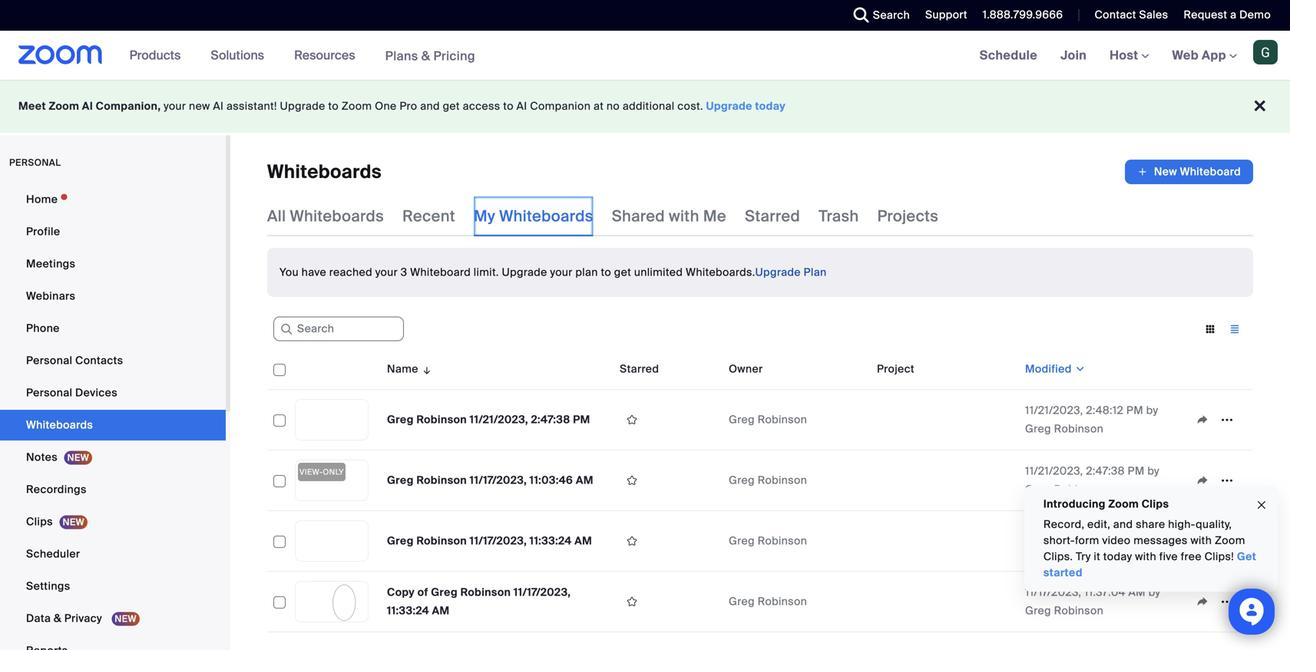 Task type: describe. For each thing, give the bounding box(es) containing it.
1 horizontal spatial your
[[375, 265, 398, 280]]

web app
[[1173, 47, 1227, 63]]

request a demo
[[1184, 8, 1271, 22]]

devices
[[75, 386, 118, 400]]

privacy
[[64, 612, 102, 626]]

demo
[[1240, 8, 1271, 22]]

record,
[[1044, 518, 1085, 532]]

1 horizontal spatial to
[[503, 99, 514, 113]]

11/17/2023, 11:40:31 am by greg robinson
[[1026, 525, 1160, 558]]

thumbnail of greg robinson 11/21/2023, 2:47:38 pm image
[[296, 400, 368, 440]]

0 horizontal spatial to
[[328, 99, 339, 113]]

whiteboards up you have reached your 3 whiteboard limit. upgrade your plan to get unlimited whiteboards. upgrade plan
[[499, 207, 594, 226]]

& for data
[[54, 612, 62, 626]]

3
[[401, 265, 407, 280]]

host button
[[1110, 47, 1150, 63]]

all
[[267, 207, 286, 226]]

starred inside tabs of all whiteboard page tab list
[[745, 207, 801, 226]]

meet zoom ai companion, footer
[[0, 80, 1291, 133]]

and inside record, edit, and share high-quality, short-form video messages with zoom clips. try it today with five free clips!
[[1114, 518, 1134, 532]]

clips.
[[1044, 550, 1073, 564]]

2 horizontal spatial to
[[601, 265, 612, 280]]

whiteboards up reached
[[290, 207, 384, 226]]

get
[[1238, 550, 1257, 564]]

& for plans
[[421, 48, 430, 64]]

1 horizontal spatial get
[[614, 265, 632, 280]]

greg robinson for greg robinson 11/21/2023, 2:47:38 pm
[[729, 413, 807, 427]]

thumbnail of copy of greg robinson 11/17/2023, 11:33:24 am image
[[296, 582, 368, 622]]

more options for greg robinson 11/17/2023, 11:03:46 am image
[[1215, 474, 1240, 488]]

more options for copy of greg robinson 11/17/2023, 11:33:24 am image
[[1215, 595, 1240, 609]]

robinson inside 11/17/2023, 11:37:04 am by greg robinson
[[1054, 604, 1104, 618]]

personal for personal contacts
[[26, 354, 72, 368]]

modified button
[[1026, 362, 1086, 377]]

11/17/2023, inside copy of greg robinson 11/17/2023, 11:33:24 am
[[514, 586, 571, 600]]

upgrade left "plan"
[[755, 265, 801, 280]]

application containing name
[[267, 350, 1254, 633]]

schedule
[[980, 47, 1038, 63]]

pm for 11/21/2023, 2:47:38 pm by greg robinson
[[1128, 464, 1145, 479]]

robinson inside 11/21/2023, 2:48:12 pm by greg robinson
[[1054, 422, 1104, 436]]

pro
[[400, 99, 417, 113]]

settings
[[26, 580, 70, 594]]

projects
[[878, 207, 939, 226]]

11/17/2023, down greg robinson 11/17/2023, 11:03:46 am
[[470, 534, 527, 548]]

assistant!
[[227, 99, 277, 113]]

Search text field
[[273, 317, 404, 342]]

project
[[877, 362, 915, 376]]

by for 11/17/2023, 11:40:31 am by greg robinson
[[1148, 525, 1160, 539]]

your inside 'meet zoom ai companion,' footer
[[164, 99, 186, 113]]

by for 11/17/2023, 11:37:04 am by greg robinson
[[1149, 586, 1161, 600]]

no
[[607, 99, 620, 113]]

11/17/2023, left 11:03:46
[[470, 474, 527, 488]]

quality,
[[1196, 518, 1232, 532]]

greg robinson for copy of greg robinson 11/17/2023, 11:33:24 am
[[729, 595, 807, 609]]

greg inside 11/17/2023, 11:40:31 am by greg robinson
[[1026, 543, 1052, 558]]

join
[[1061, 47, 1087, 63]]

greg robinson 11/21/2023, 2:47:38 pm
[[387, 413, 590, 427]]

search
[[873, 8, 910, 22]]

application for 11/17/2023, 11:37:04 am by greg robinson
[[1191, 591, 1248, 614]]

companion
[[530, 99, 591, 113]]

new whiteboard
[[1154, 165, 1241, 179]]

11/21/2023, up greg robinson 11/17/2023, 11:03:46 am
[[470, 413, 528, 427]]

meet zoom ai companion, your new ai assistant! upgrade to zoom one pro and get access to ai companion at no additional cost. upgrade today
[[18, 99, 786, 113]]

2 horizontal spatial with
[[1191, 534, 1213, 548]]

settings link
[[0, 572, 226, 602]]

webinars
[[26, 289, 75, 303]]

of
[[418, 586, 428, 600]]

data & privacy link
[[0, 604, 226, 635]]

modified
[[1026, 362, 1072, 376]]

zoom up edit,
[[1109, 497, 1139, 512]]

app
[[1202, 47, 1227, 63]]

meetings navigation
[[968, 31, 1291, 81]]

cell for 11/17/2023, 11:40:31 am by greg robinson
[[871, 538, 1019, 545]]

share
[[1136, 518, 1166, 532]]

only
[[323, 467, 344, 477]]

whiteboards link
[[0, 410, 226, 441]]

try
[[1076, 550, 1091, 564]]

home link
[[0, 184, 226, 215]]

robinson inside 11/17/2023, 11:40:31 am by greg robinson
[[1054, 543, 1104, 558]]

introducing
[[1044, 497, 1106, 512]]

personal devices
[[26, 386, 118, 400]]

new whiteboard button
[[1125, 160, 1254, 184]]

view-only
[[300, 467, 344, 477]]

new
[[189, 99, 210, 113]]

recordings link
[[0, 475, 226, 505]]

1.888.799.9666
[[983, 8, 1064, 22]]

copy
[[387, 586, 415, 600]]

request
[[1184, 8, 1228, 22]]

11:40:31
[[1085, 525, 1125, 539]]

you
[[280, 265, 299, 280]]

zoom logo image
[[18, 45, 103, 65]]

all whiteboards
[[267, 207, 384, 226]]

personal for personal devices
[[26, 386, 72, 400]]

with inside tabs of all whiteboard page tab list
[[669, 207, 700, 226]]

at
[[594, 99, 604, 113]]

whiteboard inside button
[[1180, 165, 1241, 179]]

clips link
[[0, 507, 226, 538]]

2 ai from the left
[[213, 99, 224, 113]]

clips inside clips link
[[26, 515, 53, 529]]

application for 11/21/2023, 2:48:12 pm by greg robinson
[[1191, 409, 1248, 432]]

close image
[[1256, 497, 1268, 514]]

contacts
[[75, 354, 123, 368]]

share image
[[1191, 595, 1215, 609]]

limit.
[[474, 265, 499, 280]]

share image for 11/21/2023, 2:48:12 pm by greg robinson
[[1191, 413, 1215, 427]]

personal menu menu
[[0, 184, 226, 651]]

profile
[[26, 225, 60, 239]]

pm left click to star the whiteboard greg robinson 11/21/2023, 2:47:38 pm image
[[573, 413, 590, 427]]

1 horizontal spatial clips
[[1142, 497, 1170, 512]]

and inside 'meet zoom ai companion,' footer
[[420, 99, 440, 113]]

today inside 'meet zoom ai companion,' footer
[[755, 99, 786, 113]]

cell for 11/17/2023, 11:37:04 am by greg robinson
[[871, 599, 1019, 605]]

whiteboards.
[[686, 265, 755, 280]]

scheduler
[[26, 547, 80, 562]]

more options for greg robinson 11/21/2023, 2:47:38 pm image
[[1215, 413, 1240, 427]]

pricing
[[434, 48, 475, 64]]

record, edit, and share high-quality, short-form video messages with zoom clips. try it today with five free clips!
[[1044, 518, 1246, 564]]

it
[[1094, 550, 1101, 564]]

me
[[703, 207, 727, 226]]

new
[[1154, 165, 1178, 179]]

pm for 11/21/2023, 2:48:12 pm by greg robinson
[[1127, 404, 1144, 418]]

plans & pricing
[[385, 48, 475, 64]]

additional
[[623, 99, 675, 113]]

starred inside application
[[620, 362, 659, 376]]

plan
[[804, 265, 827, 280]]

am inside copy of greg robinson 11/17/2023, 11:33:24 am
[[432, 604, 450, 618]]

add image
[[1138, 164, 1148, 180]]

web
[[1173, 47, 1199, 63]]

five
[[1160, 550, 1178, 564]]

cell for 11/21/2023, 2:48:12 pm by greg robinson
[[871, 390, 1019, 451]]



Task type: vqa. For each thing, say whether or not it's contained in the screenshot.
topmost 'today'
yes



Task type: locate. For each thing, give the bounding box(es) containing it.
2 vertical spatial with
[[1136, 550, 1157, 564]]

2 horizontal spatial your
[[550, 265, 573, 280]]

by inside 11/17/2023, 11:40:31 am by greg robinson
[[1148, 525, 1160, 539]]

with left me
[[669, 207, 700, 226]]

11/17/2023, down the started
[[1026, 586, 1082, 600]]

1 horizontal spatial whiteboard
[[1180, 165, 1241, 179]]

application for 11/21/2023, 2:47:38 pm by greg robinson
[[1191, 469, 1248, 492]]

share image
[[1191, 413, 1215, 427], [1191, 474, 1215, 488]]

view-
[[300, 467, 323, 477]]

meetings
[[26, 257, 75, 271]]

your left plan
[[550, 265, 573, 280]]

products
[[130, 47, 181, 63]]

clips!
[[1205, 550, 1235, 564]]

join link
[[1049, 31, 1099, 80]]

2 horizontal spatial ai
[[517, 99, 527, 113]]

zoom up clips!
[[1215, 534, 1246, 548]]

starred up click to star the whiteboard greg robinson 11/21/2023, 2:47:38 pm image
[[620, 362, 659, 376]]

1 horizontal spatial 11:33:24
[[530, 534, 572, 548]]

thumbnail of greg robinson 11/17/2023, 11:03:46 am image
[[296, 461, 368, 501]]

companion,
[[96, 99, 161, 113]]

my
[[474, 207, 496, 226]]

resources button
[[294, 31, 362, 80]]

personal devices link
[[0, 378, 226, 409]]

cost.
[[678, 99, 704, 113]]

1 horizontal spatial &
[[421, 48, 430, 64]]

grid mode, not selected image
[[1198, 323, 1223, 336]]

ai
[[82, 99, 93, 113], [213, 99, 224, 113], [517, 99, 527, 113]]

upgrade today link
[[706, 99, 786, 113]]

0 horizontal spatial 11:33:24
[[387, 604, 429, 618]]

today down video
[[1104, 550, 1133, 564]]

profile link
[[0, 217, 226, 247]]

share image for 11/21/2023, 2:47:38 pm by greg robinson
[[1191, 474, 1215, 488]]

get
[[443, 99, 460, 113], [614, 265, 632, 280]]

11/21/2023, inside the 11/21/2023, 2:47:38 pm by greg robinson
[[1026, 464, 1084, 479]]

11:33:24 inside copy of greg robinson 11/17/2023, 11:33:24 am
[[387, 604, 429, 618]]

0 horizontal spatial today
[[755, 99, 786, 113]]

by for 11/21/2023, 2:48:12 pm by greg robinson
[[1147, 404, 1159, 418]]

11/21/2023, for pm
[[1026, 404, 1084, 418]]

am inside 11/17/2023, 11:37:04 am by greg robinson
[[1129, 586, 1146, 600]]

sales
[[1140, 8, 1169, 22]]

2 share image from the top
[[1191, 474, 1215, 488]]

greg robinson 11/17/2023, 11:03:46 am
[[387, 474, 594, 488]]

3 greg robinson from the top
[[729, 534, 807, 548]]

clips up scheduler
[[26, 515, 53, 529]]

profile picture image
[[1254, 40, 1278, 65]]

0 horizontal spatial your
[[164, 99, 186, 113]]

2:47:38 inside the 11/21/2023, 2:47:38 pm by greg robinson
[[1086, 464, 1125, 479]]

0 horizontal spatial get
[[443, 99, 460, 113]]

11/21/2023, down modified 'dropdown button'
[[1026, 404, 1084, 418]]

11/17/2023, down greg robinson 11/17/2023, 11:33:24 am
[[514, 586, 571, 600]]

1 vertical spatial and
[[1114, 518, 1134, 532]]

introducing zoom clips
[[1044, 497, 1170, 512]]

0 vertical spatial whiteboard
[[1180, 165, 1241, 179]]

personal inside 'personal contacts' link
[[26, 354, 72, 368]]

whiteboards application
[[267, 160, 1254, 184]]

11/21/2023, inside 11/21/2023, 2:48:12 pm by greg robinson
[[1026, 404, 1084, 418]]

host
[[1110, 47, 1142, 63]]

1 horizontal spatial starred
[[745, 207, 801, 226]]

personal down phone
[[26, 354, 72, 368]]

11:33:24 down 11:03:46
[[530, 534, 572, 548]]

with down messages
[[1136, 550, 1157, 564]]

1 vertical spatial &
[[54, 612, 62, 626]]

0 vertical spatial &
[[421, 48, 430, 64]]

to
[[328, 99, 339, 113], [503, 99, 514, 113], [601, 265, 612, 280]]

by
[[1147, 404, 1159, 418], [1148, 464, 1160, 479], [1148, 525, 1160, 539], [1149, 586, 1161, 600]]

1 personal from the top
[[26, 354, 72, 368]]

trash
[[819, 207, 859, 226]]

your left 3
[[375, 265, 398, 280]]

11:33:24
[[530, 534, 572, 548], [387, 604, 429, 618]]

get started
[[1044, 550, 1257, 580]]

tabs of all whiteboard page tab list
[[267, 197, 939, 237]]

1 vertical spatial starred
[[620, 362, 659, 376]]

1 vertical spatial 11:33:24
[[387, 604, 429, 618]]

3 cell from the top
[[871, 538, 1019, 545]]

robinson inside copy of greg robinson 11/17/2023, 11:33:24 am
[[461, 586, 511, 600]]

clips up share
[[1142, 497, 1170, 512]]

1 vertical spatial whiteboard
[[410, 265, 471, 280]]

greg inside the 11/21/2023, 2:47:38 pm by greg robinson
[[1026, 483, 1052, 497]]

0 horizontal spatial with
[[669, 207, 700, 226]]

1 vertical spatial get
[[614, 265, 632, 280]]

resources
[[294, 47, 355, 63]]

robinson
[[417, 413, 467, 427], [758, 413, 807, 427], [1054, 422, 1104, 436], [417, 474, 467, 488], [758, 474, 807, 488], [1054, 483, 1104, 497], [417, 534, 467, 548], [758, 534, 807, 548], [1054, 543, 1104, 558], [461, 586, 511, 600], [758, 595, 807, 609], [1054, 604, 1104, 618]]

web app button
[[1173, 47, 1238, 63]]

&
[[421, 48, 430, 64], [54, 612, 62, 626]]

free
[[1181, 550, 1202, 564]]

access
[[463, 99, 501, 113]]

1 vertical spatial clips
[[26, 515, 53, 529]]

1 horizontal spatial and
[[1114, 518, 1134, 532]]

click to star the whiteboard greg robinson 11/17/2023, 11:33:24 am image
[[620, 535, 645, 548]]

1 vertical spatial share image
[[1191, 474, 1215, 488]]

& inside the 'personal menu' menu
[[54, 612, 62, 626]]

1 horizontal spatial today
[[1104, 550, 1133, 564]]

11/17/2023, 11:37:04 am by greg robinson
[[1026, 586, 1161, 618]]

down image
[[1072, 362, 1086, 377]]

0 vertical spatial get
[[443, 99, 460, 113]]

greg inside 11/17/2023, 11:37:04 am by greg robinson
[[1026, 604, 1052, 618]]

11/21/2023, up introducing
[[1026, 464, 1084, 479]]

0 horizontal spatial 2:47:38
[[531, 413, 571, 427]]

recent
[[403, 207, 455, 226]]

today inside record, edit, and share high-quality, short-form video messages with zoom clips. try it today with five free clips!
[[1104, 550, 1133, 564]]

1 cell from the top
[[871, 390, 1019, 451]]

ai right 'new'
[[213, 99, 224, 113]]

1 vertical spatial with
[[1191, 534, 1213, 548]]

upgrade down product information navigation
[[280, 99, 325, 113]]

one
[[375, 99, 397, 113]]

11/17/2023,
[[470, 474, 527, 488], [1026, 525, 1082, 539], [470, 534, 527, 548], [514, 586, 571, 600], [1026, 586, 1082, 600]]

11:37:04
[[1085, 586, 1126, 600]]

11/17/2023, inside 11/17/2023, 11:40:31 am by greg robinson
[[1026, 525, 1082, 539]]

support link
[[914, 0, 972, 31], [926, 8, 968, 22]]

click to star the whiteboard greg robinson 11/17/2023, 11:03:46 am image
[[620, 474, 645, 488]]

click to star the whiteboard copy of greg robinson 11/17/2023, 11:33:24 am image
[[620, 595, 645, 609]]

starred
[[745, 207, 801, 226], [620, 362, 659, 376]]

list mode, selected image
[[1223, 323, 1248, 336]]

clips
[[1142, 497, 1170, 512], [26, 515, 53, 529]]

am
[[576, 474, 594, 488], [1128, 525, 1145, 539], [575, 534, 592, 548], [1129, 586, 1146, 600], [432, 604, 450, 618]]

by right 2:48:12
[[1147, 404, 1159, 418]]

2 cell from the top
[[871, 478, 1019, 484]]

1 horizontal spatial ai
[[213, 99, 224, 113]]

robinson inside the 11/21/2023, 2:47:38 pm by greg robinson
[[1054, 483, 1104, 497]]

am inside 11/17/2023, 11:40:31 am by greg robinson
[[1128, 525, 1145, 539]]

0 vertical spatial with
[[669, 207, 700, 226]]

phone
[[26, 321, 60, 336]]

personal down personal contacts
[[26, 386, 72, 400]]

upgrade plan button
[[755, 260, 827, 285]]

1.888.799.9666 button
[[972, 0, 1067, 31], [983, 8, 1064, 22]]

personal contacts
[[26, 354, 123, 368]]

pm inside the 11/21/2023, 2:47:38 pm by greg robinson
[[1128, 464, 1145, 479]]

copy of greg robinson 11/17/2023, 11:33:24 am
[[387, 586, 571, 618]]

banner containing products
[[0, 31, 1291, 81]]

support
[[926, 8, 968, 22]]

by left high-
[[1148, 525, 1160, 539]]

cell
[[871, 390, 1019, 451], [871, 478, 1019, 484], [871, 538, 1019, 545], [871, 599, 1019, 605]]

whiteboards inside whiteboards 'link'
[[26, 418, 93, 432]]

edit,
[[1088, 518, 1111, 532]]

contact sales link
[[1083, 0, 1173, 31], [1095, 8, 1169, 22]]

whiteboards inside whiteboards application
[[267, 160, 382, 184]]

cell for 11/21/2023, 2:47:38 pm by greg robinson
[[871, 478, 1019, 484]]

pm right 2:48:12
[[1127, 404, 1144, 418]]

3 ai from the left
[[517, 99, 527, 113]]

whiteboard right the new
[[1180, 165, 1241, 179]]

owner
[[729, 362, 763, 376]]

solutions button
[[211, 31, 271, 80]]

0 horizontal spatial starred
[[620, 362, 659, 376]]

banner
[[0, 31, 1291, 81]]

0 horizontal spatial clips
[[26, 515, 53, 529]]

to right access
[[503, 99, 514, 113]]

data & privacy
[[26, 612, 105, 626]]

messages
[[1134, 534, 1188, 548]]

1 greg robinson from the top
[[729, 413, 807, 427]]

webinars link
[[0, 281, 226, 312]]

your left 'new'
[[164, 99, 186, 113]]

zoom inside record, edit, and share high-quality, short-form video messages with zoom clips. try it today with five free clips!
[[1215, 534, 1246, 548]]

1 vertical spatial 2:47:38
[[1086, 464, 1125, 479]]

whiteboard right 3
[[410, 265, 471, 280]]

and up video
[[1114, 518, 1134, 532]]

by for 11/21/2023, 2:47:38 pm by greg robinson
[[1148, 464, 1160, 479]]

form
[[1076, 534, 1100, 548]]

get inside 'meet zoom ai companion,' footer
[[443, 99, 460, 113]]

whiteboards down personal devices
[[26, 418, 93, 432]]

short-
[[1044, 534, 1076, 548]]

0 horizontal spatial ai
[[82, 99, 93, 113]]

0 vertical spatial starred
[[745, 207, 801, 226]]

1 horizontal spatial 2:47:38
[[1086, 464, 1125, 479]]

upgrade right the cost.
[[706, 99, 753, 113]]

high-
[[1169, 518, 1196, 532]]

2:47:38
[[531, 413, 571, 427], [1086, 464, 1125, 479]]

4 cell from the top
[[871, 599, 1019, 605]]

4 greg robinson from the top
[[729, 595, 807, 609]]

by inside the 11/21/2023, 2:47:38 pm by greg robinson
[[1148, 464, 1160, 479]]

& right data
[[54, 612, 62, 626]]

greg robinson
[[729, 413, 807, 427], [729, 474, 807, 488], [729, 534, 807, 548], [729, 595, 807, 609]]

plan
[[576, 265, 598, 280]]

pm
[[1127, 404, 1144, 418], [573, 413, 590, 427], [1128, 464, 1145, 479]]

1 horizontal spatial with
[[1136, 550, 1157, 564]]

personal contacts link
[[0, 346, 226, 376]]

application
[[267, 350, 1254, 633], [1191, 409, 1248, 432], [1191, 469, 1248, 492], [1191, 591, 1248, 614]]

data
[[26, 612, 51, 626]]

click to star the whiteboard greg robinson 11/21/2023, 2:47:38 pm image
[[620, 413, 645, 427]]

whiteboards
[[267, 160, 382, 184], [290, 207, 384, 226], [499, 207, 594, 226], [26, 418, 93, 432]]

recordings
[[26, 483, 87, 497]]

to right plan
[[601, 265, 612, 280]]

0 horizontal spatial and
[[420, 99, 440, 113]]

by up share
[[1148, 464, 1160, 479]]

share image up quality,
[[1191, 474, 1215, 488]]

zoom right meet
[[49, 99, 79, 113]]

by inside 11/21/2023, 2:48:12 pm by greg robinson
[[1147, 404, 1159, 418]]

0 vertical spatial clips
[[1142, 497, 1170, 512]]

have
[[302, 265, 327, 280]]

thumbnail of greg robinson 11/17/2023, 11:33:24 am image
[[296, 522, 368, 562]]

by down get started
[[1149, 586, 1161, 600]]

11:33:24 down the "copy"
[[387, 604, 429, 618]]

get started link
[[1044, 550, 1257, 580]]

11/17/2023, inside 11/17/2023, 11:37:04 am by greg robinson
[[1026, 586, 1082, 600]]

started
[[1044, 566, 1083, 580]]

0 vertical spatial share image
[[1191, 413, 1215, 427]]

greg inside 11/21/2023, 2:48:12 pm by greg robinson
[[1026, 422, 1052, 436]]

ai left companion
[[517, 99, 527, 113]]

with up free
[[1191, 534, 1213, 548]]

by inside 11/17/2023, 11:37:04 am by greg robinson
[[1149, 586, 1161, 600]]

ai left the companion,
[[82, 99, 93, 113]]

0 horizontal spatial whiteboard
[[410, 265, 471, 280]]

product information navigation
[[118, 31, 487, 81]]

0 vertical spatial and
[[420, 99, 440, 113]]

today up whiteboards application
[[755, 99, 786, 113]]

0 vertical spatial today
[[755, 99, 786, 113]]

greg robinson for greg robinson 11/17/2023, 11:33:24 am
[[729, 534, 807, 548]]

zoom left the one
[[342, 99, 372, 113]]

greg inside copy of greg robinson 11/17/2023, 11:33:24 am
[[431, 586, 458, 600]]

1 share image from the top
[[1191, 413, 1215, 427]]

get left access
[[443, 99, 460, 113]]

2:47:38 up 11:03:46
[[531, 413, 571, 427]]

shared
[[612, 207, 665, 226]]

2:47:38 up introducing zoom clips
[[1086, 464, 1125, 479]]

greg robinson for greg robinson 11/17/2023, 11:03:46 am
[[729, 474, 807, 488]]

11/17/2023, up clips.
[[1026, 525, 1082, 539]]

get left "unlimited" on the top of page
[[614, 265, 632, 280]]

2:48:12
[[1086, 404, 1124, 418]]

1 vertical spatial personal
[[26, 386, 72, 400]]

0 vertical spatial 2:47:38
[[531, 413, 571, 427]]

1 ai from the left
[[82, 99, 93, 113]]

contact sales
[[1095, 8, 1169, 22]]

plans & pricing link
[[385, 48, 475, 64], [385, 48, 475, 64]]

whiteboards up all whiteboards
[[267, 160, 382, 184]]

contact
[[1095, 8, 1137, 22]]

0 vertical spatial personal
[[26, 354, 72, 368]]

upgrade
[[280, 99, 325, 113], [706, 99, 753, 113], [502, 265, 547, 280], [755, 265, 801, 280]]

& right plans
[[421, 48, 430, 64]]

starred down whiteboards application
[[745, 207, 801, 226]]

arrow down image
[[419, 360, 433, 379]]

share image up more options for greg robinson 11/17/2023, 11:03:46 am icon
[[1191, 413, 1215, 427]]

2 personal from the top
[[26, 386, 72, 400]]

11:03:46
[[530, 474, 573, 488]]

upgrade right limit.
[[502, 265, 547, 280]]

personal inside personal devices link
[[26, 386, 72, 400]]

2 greg robinson from the top
[[729, 474, 807, 488]]

pm inside 11/21/2023, 2:48:12 pm by greg robinson
[[1127, 404, 1144, 418]]

11/21/2023, 2:48:12 pm by greg robinson
[[1026, 404, 1159, 436]]

greg robinson 11/17/2023, 11:33:24 am
[[387, 534, 592, 548]]

11/21/2023, for am
[[1026, 464, 1084, 479]]

11/21/2023, 2:47:38 pm by greg robinson
[[1026, 464, 1160, 497]]

0 horizontal spatial &
[[54, 612, 62, 626]]

a
[[1231, 8, 1237, 22]]

0 vertical spatial 11:33:24
[[530, 534, 572, 548]]

to down resources dropdown button
[[328, 99, 339, 113]]

1 vertical spatial today
[[1104, 550, 1133, 564]]

today
[[755, 99, 786, 113], [1104, 550, 1133, 564]]

pm up introducing zoom clips
[[1128, 464, 1145, 479]]

and right pro at the left top
[[420, 99, 440, 113]]

& inside product information navigation
[[421, 48, 430, 64]]



